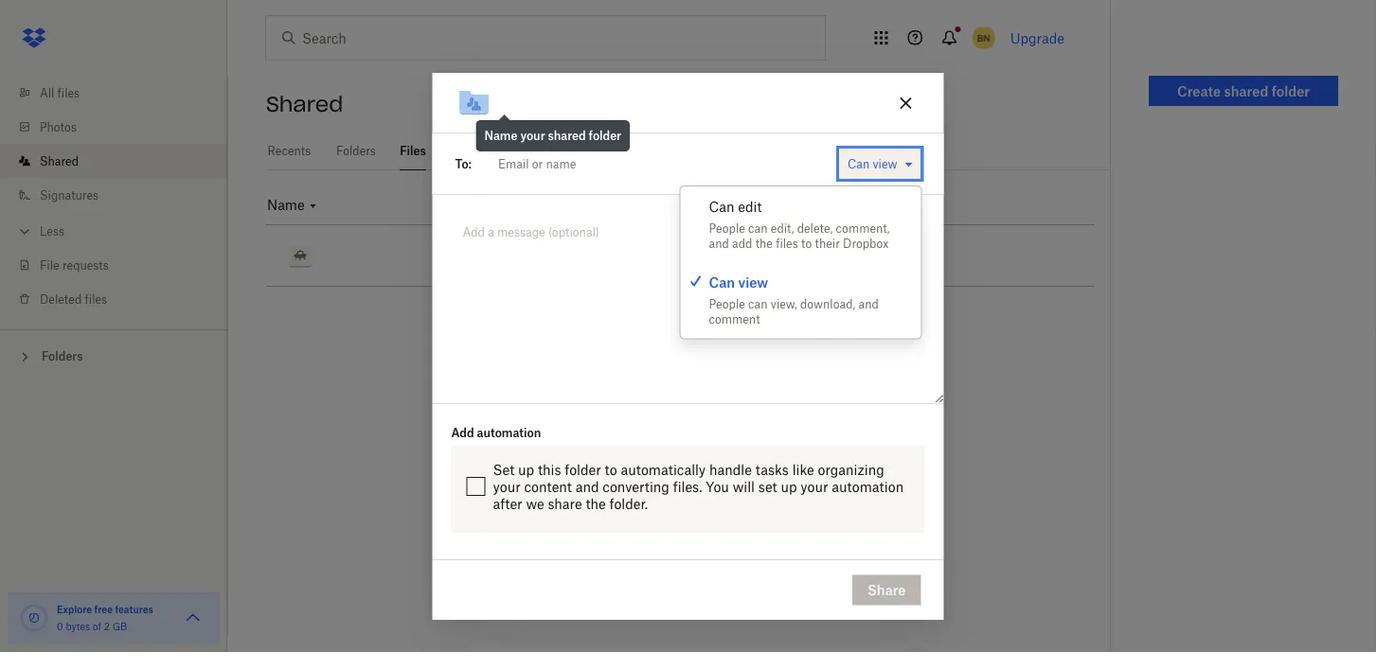 Task type: describe. For each thing, give the bounding box(es) containing it.
links
[[450, 144, 479, 158]]

less image
[[15, 222, 34, 241]]

gb
[[112, 621, 127, 633]]

Contact name field
[[491, 149, 831, 179]]

shared inside sharing modal dialog
[[548, 129, 586, 143]]

photos
[[40, 120, 77, 134]]

bytes
[[66, 621, 90, 633]]

1 vertical spatial up
[[781, 479, 797, 495]]

dropbox
[[843, 236, 889, 251]]

upgrade link
[[1010, 30, 1065, 46]]

share
[[868, 583, 906, 599]]

0 vertical spatial shared
[[266, 91, 343, 117]]

can for can edit
[[709, 198, 735, 214]]

files inside can edit people can edit, delete, comment, and add the files to their dropbox
[[776, 236, 798, 251]]

can edit people can edit, delete, comment, and add the files to their dropbox
[[709, 198, 890, 251]]

folder.
[[610, 496, 648, 512]]

shared link
[[15, 144, 227, 178]]

can view people can view, download, and comment
[[709, 274, 879, 327]]

delete,
[[797, 221, 833, 235]]

can for edit
[[748, 221, 768, 235]]

explore
[[57, 604, 92, 616]]

recents
[[268, 144, 311, 158]]

folders link
[[335, 133, 377, 168]]

1 horizontal spatial folders
[[336, 144, 376, 158]]

create shared folder button
[[1149, 76, 1339, 106]]

0 horizontal spatial up
[[518, 462, 534, 478]]

list containing all files
[[0, 64, 227, 330]]

signature requests link
[[502, 133, 610, 168]]

handle
[[709, 462, 752, 478]]

all
[[40, 86, 54, 100]]

the inside can edit people can edit, delete, comment, and add the files to their dropbox
[[756, 236, 773, 251]]

people for view
[[709, 297, 745, 311]]

shared list item
[[0, 144, 227, 178]]

files for all files
[[57, 86, 80, 100]]

after
[[493, 496, 523, 512]]

like
[[793, 462, 814, 478]]

your up the signature
[[520, 129, 545, 143]]

requests for signature requests
[[561, 144, 607, 158]]

tab list containing recents
[[266, 133, 1110, 171]]

can view
[[848, 157, 898, 171]]

your up the after
[[493, 479, 521, 495]]

all files link
[[15, 76, 227, 110]]

folders button
[[0, 342, 227, 370]]

folders inside button
[[42, 350, 83, 364]]

links link
[[449, 133, 479, 168]]

comment,
[[836, 221, 890, 235]]

to:
[[455, 157, 472, 171]]

and inside can edit people can edit, delete, comment, and add the files to their dropbox
[[709, 236, 729, 251]]

folder inside create shared folder button
[[1272, 83, 1310, 99]]

converting
[[603, 479, 670, 495]]

none field inside sharing modal dialog
[[472, 145, 835, 183]]

content
[[524, 479, 572, 495]]

edit,
[[771, 221, 794, 235]]

tasks
[[756, 462, 789, 478]]

set
[[759, 479, 777, 495]]

their
[[815, 236, 840, 251]]

2
[[104, 621, 110, 633]]

and inside set up this folder to automatically handle tasks like organizing your content and converting files. you will set up your automation after we share the folder.
[[576, 479, 599, 495]]



Task type: vqa. For each thing, say whether or not it's contained in the screenshot.
viewing in Viewer info Show who's viewing files in this folder to people who can edit.
no



Task type: locate. For each thing, give the bounding box(es) containing it.
files
[[57, 86, 80, 100], [776, 236, 798, 251], [85, 292, 107, 306]]

1 horizontal spatial to
[[801, 236, 812, 251]]

add automation
[[451, 426, 541, 440]]

menu
[[681, 187, 921, 338]]

files right deleted
[[85, 292, 107, 306]]

deleted
[[40, 292, 82, 306]]

to
[[801, 236, 812, 251], [605, 462, 617, 478]]

download,
[[800, 297, 856, 311]]

upgrade
[[1010, 30, 1065, 46]]

1 vertical spatial to
[[605, 462, 617, 478]]

will
[[733, 479, 755, 495]]

and
[[709, 236, 729, 251], [859, 297, 879, 311], [576, 479, 599, 495]]

people for edit
[[709, 221, 745, 235]]

0 vertical spatial automation
[[477, 426, 541, 440]]

0 vertical spatial up
[[518, 462, 534, 478]]

to inside can edit people can edit, delete, comment, and add the files to their dropbox
[[801, 236, 812, 251]]

1 vertical spatial shared
[[548, 129, 586, 143]]

all files
[[40, 86, 80, 100]]

0 horizontal spatial automation
[[477, 426, 541, 440]]

2 horizontal spatial files
[[776, 236, 798, 251]]

you
[[706, 479, 729, 495]]

files for deleted files
[[85, 292, 107, 306]]

the right add
[[756, 236, 773, 251]]

1 vertical spatial shared
[[40, 154, 79, 168]]

2 vertical spatial and
[[576, 479, 599, 495]]

files
[[400, 144, 426, 158]]

people
[[709, 221, 745, 235], [709, 297, 745, 311]]

1 vertical spatial files
[[776, 236, 798, 251]]

tab list
[[266, 133, 1110, 171]]

to down delete,
[[801, 236, 812, 251]]

1 horizontal spatial shared
[[266, 91, 343, 117]]

Add a message (optional) text field
[[455, 218, 921, 261]]

comment
[[709, 312, 760, 327]]

can inside can view people can view, download, and comment
[[748, 297, 768, 311]]

people inside can edit people can edit, delete, comment, and add the files to their dropbox
[[709, 221, 745, 235]]

files link
[[400, 133, 426, 168]]

and right download,
[[859, 297, 879, 311]]

can up comment
[[709, 274, 735, 290]]

0 vertical spatial view
[[873, 157, 898, 171]]

automation down organizing
[[832, 479, 904, 495]]

deleted files
[[40, 292, 107, 306]]

can
[[748, 221, 768, 235], [748, 297, 768, 311]]

folder right "this"
[[565, 462, 601, 478]]

shared
[[266, 91, 343, 117], [40, 154, 79, 168]]

signature requests
[[505, 144, 607, 158]]

requests right file on the left top of the page
[[62, 258, 109, 272]]

0 vertical spatial and
[[709, 236, 729, 251]]

features
[[115, 604, 153, 616]]

folder for name your shared folder
[[589, 129, 622, 143]]

automation up set
[[477, 426, 541, 440]]

1 vertical spatial the
[[586, 496, 606, 512]]

can for view
[[748, 297, 768, 311]]

1 can from the top
[[748, 221, 768, 235]]

edit
[[738, 198, 762, 214]]

can
[[848, 157, 870, 171], [709, 198, 735, 214], [709, 274, 735, 290]]

folders down deleted
[[42, 350, 83, 364]]

folders left "files"
[[336, 144, 376, 158]]

quota usage element
[[19, 603, 49, 634]]

we
[[526, 496, 544, 512]]

2 people from the top
[[709, 297, 745, 311]]

file
[[40, 258, 59, 272]]

requests for file requests
[[62, 258, 109, 272]]

free
[[94, 604, 113, 616]]

can up comment,
[[848, 157, 870, 171]]

can left edit
[[709, 198, 735, 214]]

can view button
[[839, 149, 921, 179]]

view up comment,
[[873, 157, 898, 171]]

0 horizontal spatial to
[[605, 462, 617, 478]]

1 vertical spatial folder
[[589, 129, 622, 143]]

the
[[756, 236, 773, 251], [586, 496, 606, 512]]

file requests
[[40, 258, 109, 272]]

0 vertical spatial folder
[[1272, 83, 1310, 99]]

1 horizontal spatial requests
[[561, 144, 607, 158]]

can inside dropdown button
[[848, 157, 870, 171]]

photos link
[[15, 110, 227, 144]]

0 horizontal spatial and
[[576, 479, 599, 495]]

1 horizontal spatial the
[[756, 236, 773, 251]]

files down edit,
[[776, 236, 798, 251]]

create
[[1177, 83, 1221, 99]]

1 horizontal spatial automation
[[832, 479, 904, 495]]

automation inside set up this folder to automatically handle tasks like organizing your content and converting files. you will set up your automation after we share the folder.
[[832, 479, 904, 495]]

0 horizontal spatial view
[[738, 274, 768, 290]]

folder inside set up this folder to automatically handle tasks like organizing your content and converting files. you will set up your automation after we share the folder.
[[565, 462, 601, 478]]

to inside set up this folder to automatically handle tasks like organizing your content and converting files. you will set up your automation after we share the folder.
[[605, 462, 617, 478]]

1 horizontal spatial files
[[85, 292, 107, 306]]

0
[[57, 621, 63, 633]]

1 vertical spatial view
[[738, 274, 768, 290]]

shared inside button
[[1224, 83, 1269, 99]]

add
[[732, 236, 753, 251]]

recents link
[[266, 133, 312, 168]]

folder for set up this folder to automatically handle tasks like organizing your content and converting files. you will set up your automation after we share the folder.
[[565, 462, 601, 478]]

0 vertical spatial files
[[57, 86, 80, 100]]

0 horizontal spatial requests
[[62, 258, 109, 272]]

people inside can view people can view, download, and comment
[[709, 297, 745, 311]]

and left add
[[709, 236, 729, 251]]

None field
[[472, 145, 835, 183]]

view
[[873, 157, 898, 171], [738, 274, 768, 290]]

1 vertical spatial people
[[709, 297, 745, 311]]

up
[[518, 462, 534, 478], [781, 479, 797, 495]]

share button
[[853, 575, 921, 606]]

1 vertical spatial requests
[[62, 258, 109, 272]]

1 horizontal spatial up
[[781, 479, 797, 495]]

can inside can edit people can edit, delete, comment, and add the files to their dropbox
[[709, 198, 735, 214]]

folder right create on the right
[[1272, 83, 1310, 99]]

1 horizontal spatial and
[[709, 236, 729, 251]]

1 vertical spatial can
[[709, 198, 735, 214]]

folder
[[1272, 83, 1310, 99], [589, 129, 622, 143], [565, 462, 601, 478]]

view inside can view dropdown button
[[873, 157, 898, 171]]

menu containing can edit
[[681, 187, 921, 338]]

0 vertical spatial people
[[709, 221, 745, 235]]

1 vertical spatial automation
[[832, 479, 904, 495]]

files.
[[673, 479, 702, 495]]

view inside can view people can view, download, and comment
[[738, 274, 768, 290]]

view down add
[[738, 274, 768, 290]]

0 vertical spatial shared
[[1224, 83, 1269, 99]]

add
[[451, 426, 474, 440]]

the inside set up this folder to automatically handle tasks like organizing your content and converting files. you will set up your automation after we share the folder.
[[586, 496, 606, 512]]

1 vertical spatial can
[[748, 297, 768, 311]]

deleted files link
[[15, 282, 227, 316]]

requests inside tab list
[[561, 144, 607, 158]]

name
[[485, 129, 518, 143]]

1 vertical spatial and
[[859, 297, 879, 311]]

signatures link
[[15, 178, 227, 212]]

can left the view,
[[748, 297, 768, 311]]

signature
[[505, 144, 558, 158]]

0 horizontal spatial folders
[[42, 350, 83, 364]]

shared inside 'link'
[[40, 154, 79, 168]]

1 horizontal spatial shared
[[1224, 83, 1269, 99]]

people up add
[[709, 221, 745, 235]]

can inside can view people can view, download, and comment
[[709, 274, 735, 290]]

2 can from the top
[[748, 297, 768, 311]]

0 vertical spatial requests
[[561, 144, 607, 158]]

0 vertical spatial can
[[848, 157, 870, 171]]

view for can view people can view, download, and comment
[[738, 274, 768, 290]]

explore free features 0 bytes of 2 gb
[[57, 604, 153, 633]]

list
[[0, 64, 227, 330]]

set up this folder to automatically handle tasks like organizing your content and converting files. you will set up your automation after we share the folder.
[[493, 462, 904, 512]]

shared down photos
[[40, 154, 79, 168]]

0 vertical spatial folders
[[336, 144, 376, 158]]

create shared folder
[[1177, 83, 1310, 99]]

2 horizontal spatial and
[[859, 297, 879, 311]]

people up comment
[[709, 297, 745, 311]]

0 vertical spatial to
[[801, 236, 812, 251]]

folders
[[336, 144, 376, 158], [42, 350, 83, 364]]

less
[[40, 224, 64, 238]]

2 vertical spatial folder
[[565, 462, 601, 478]]

sharing modal dialog
[[432, 73, 944, 653]]

of
[[93, 621, 101, 633]]

signatures
[[40, 188, 99, 202]]

can for can view
[[709, 274, 735, 290]]

this
[[538, 462, 561, 478]]

set
[[493, 462, 515, 478]]

can up add
[[748, 221, 768, 235]]

1 people from the top
[[709, 221, 745, 235]]

2 vertical spatial can
[[709, 274, 735, 290]]

organizing
[[818, 462, 885, 478]]

menu inside sharing modal dialog
[[681, 187, 921, 338]]

your down 'like'
[[801, 479, 828, 495]]

requests
[[561, 144, 607, 158], [62, 258, 109, 272]]

0 vertical spatial the
[[756, 236, 773, 251]]

file requests link
[[15, 248, 227, 282]]

folder up signature requests
[[589, 129, 622, 143]]

requests down name your shared folder
[[561, 144, 607, 158]]

the right share
[[586, 496, 606, 512]]

automation
[[477, 426, 541, 440], [832, 479, 904, 495]]

shared up signature requests
[[548, 129, 586, 143]]

files right all
[[57, 86, 80, 100]]

2 vertical spatial files
[[85, 292, 107, 306]]

your
[[520, 129, 545, 143], [493, 479, 521, 495], [801, 479, 828, 495]]

shared right create on the right
[[1224, 83, 1269, 99]]

0 horizontal spatial shared
[[548, 129, 586, 143]]

shared
[[1224, 83, 1269, 99], [548, 129, 586, 143]]

0 horizontal spatial files
[[57, 86, 80, 100]]

0 horizontal spatial shared
[[40, 154, 79, 168]]

share
[[548, 496, 582, 512]]

to up converting
[[605, 462, 617, 478]]

1 vertical spatial folders
[[42, 350, 83, 364]]

view for can view
[[873, 157, 898, 171]]

automatically
[[621, 462, 706, 478]]

1 horizontal spatial view
[[873, 157, 898, 171]]

name your shared folder
[[485, 129, 622, 143]]

and inside can view people can view, download, and comment
[[859, 297, 879, 311]]

0 vertical spatial can
[[748, 221, 768, 235]]

dropbox image
[[15, 19, 53, 57]]

view,
[[771, 297, 797, 311]]

can inside can edit people can edit, delete, comment, and add the files to their dropbox
[[748, 221, 768, 235]]

shared up recents link
[[266, 91, 343, 117]]

and up share
[[576, 479, 599, 495]]

0 horizontal spatial the
[[586, 496, 606, 512]]



